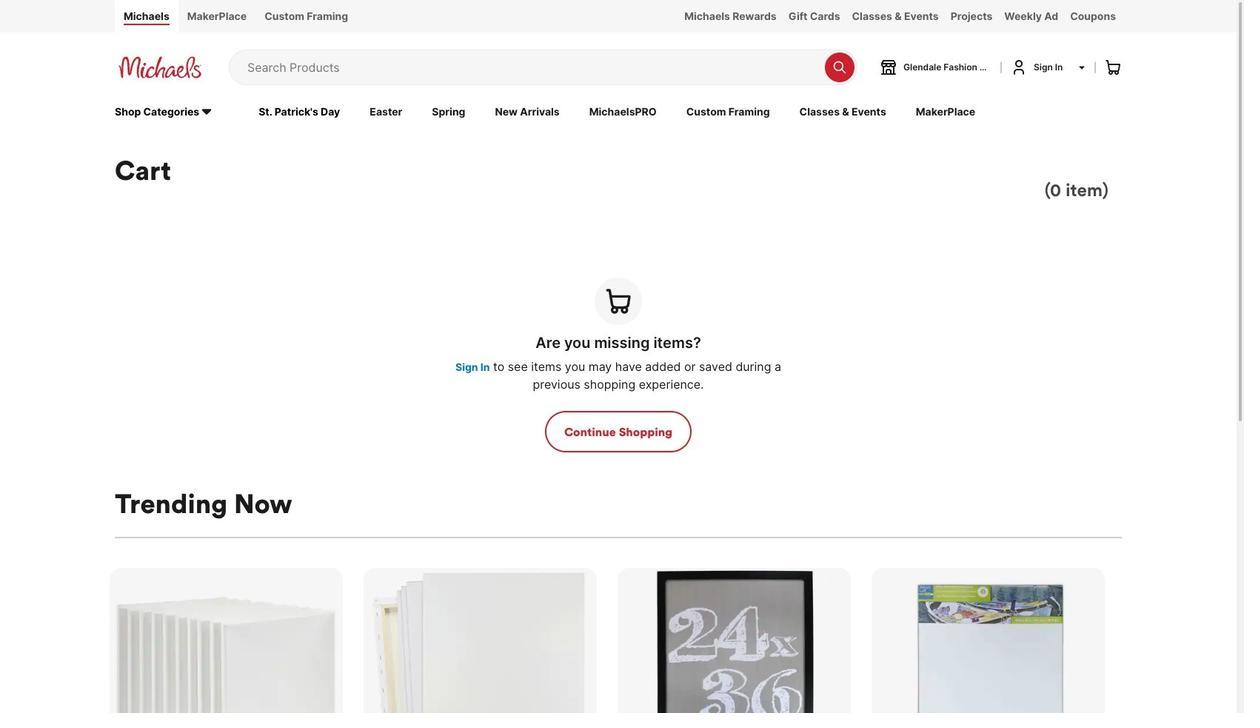 Task type: describe. For each thing, give the bounding box(es) containing it.
Search Input field
[[247, 50, 818, 84]]

level 3 gallery wrapped heavy duty canvas by artist's loft® image
[[872, 568, 1105, 713]]



Task type: locate. For each thing, give the bounding box(es) containing it.
black belmont frame by studio décor® image
[[618, 568, 851, 713]]

shopping cart icon header image
[[1104, 58, 1122, 76]]

shoppingcart image
[[604, 286, 633, 316]]

search button image
[[832, 60, 847, 75]]

5 pack 16" x 20" super value canvas by artist's loft® necessities™ image
[[364, 568, 597, 713]]

10 pack 8" x 10" super value canvas by artist's loft® necessities™ image
[[110, 568, 343, 713]]



Task type: vqa. For each thing, say whether or not it's contained in the screenshot.
the ShoppingCart icon
yes



